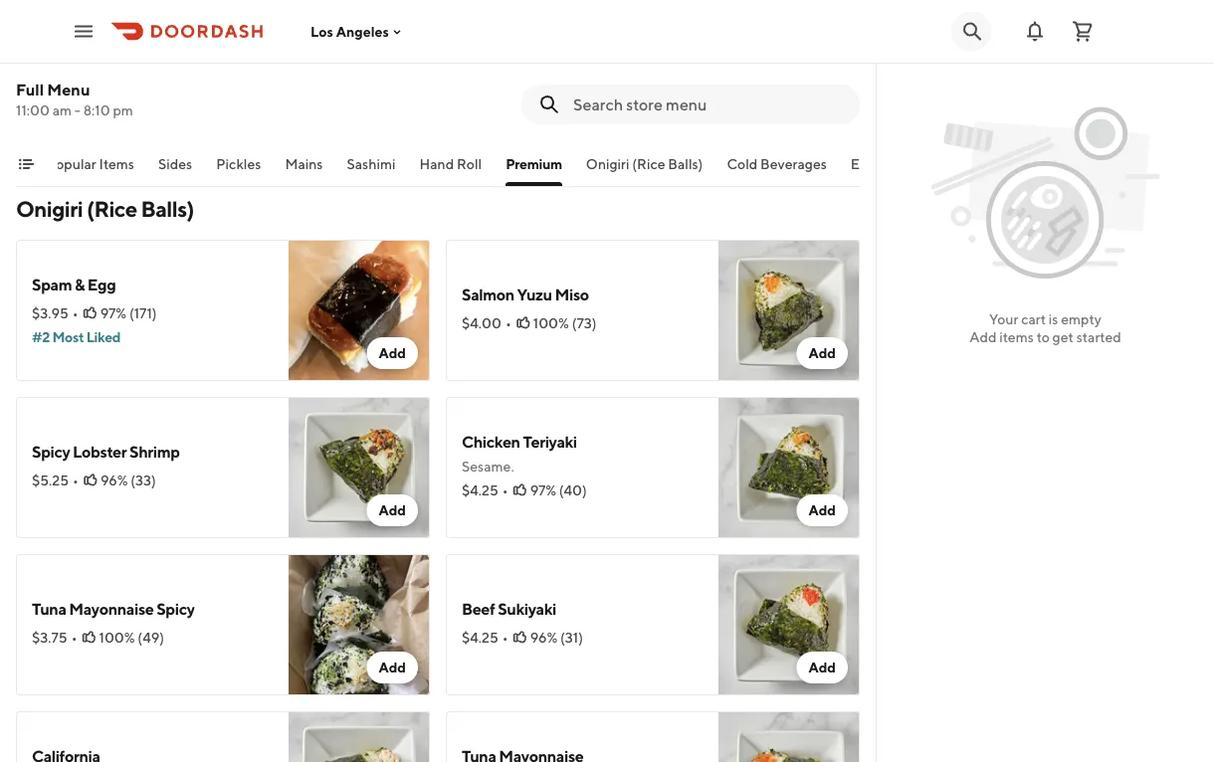 Task type: describe. For each thing, give the bounding box(es) containing it.
los
[[311, 23, 333, 40]]

your cart is empty add items to get started
[[970, 311, 1122, 346]]

add for salmon yuzu miso
[[809, 345, 836, 361]]

egg
[[87, 275, 116, 294]]

add for beef sukiyaki
[[809, 660, 836, 676]]

1 vertical spatial spicy
[[157, 600, 195, 619]]

sukiyaki
[[498, 600, 557, 619]]

notification bell image
[[1024, 19, 1048, 43]]

$4.25 • for 96% (31)
[[462, 630, 508, 646]]

Item Search search field
[[574, 94, 844, 116]]

$5.25 •
[[32, 472, 79, 489]]

1 vertical spatial onigiri
[[16, 196, 83, 222]]

lobster
[[73, 443, 127, 462]]

salmon yuzu miso
[[462, 285, 589, 304]]

menu
[[47, 80, 90, 99]]

add button for spam & egg
[[367, 338, 418, 369]]

spam & egg image
[[289, 240, 430, 381]]

most
[[52, 329, 84, 346]]

0 vertical spatial onigiri (rice balls)
[[586, 156, 703, 172]]

hand roll
[[419, 156, 482, 172]]

extra/addons button
[[851, 154, 940, 186]]

onigiri inside onigiri (rice balls) button
[[586, 156, 629, 172]]

100% for mayonnaise
[[99, 630, 135, 646]]

am
[[52, 102, 72, 118]]

96% (31)
[[530, 630, 583, 646]]

0 horizontal spatial onigiri (rice balls)
[[16, 196, 194, 222]]

full
[[16, 80, 44, 99]]

tuna mayonnaise image
[[719, 712, 860, 763]]

• for egg
[[73, 305, 78, 322]]

$6.75
[[32, 72, 68, 89]]

add button for beef sukiyaki
[[797, 652, 848, 684]]

#2 most liked
[[32, 329, 121, 346]]

sides button
[[158, 154, 192, 186]]

spicy lobster shrimp
[[32, 443, 180, 462]]

pickles button
[[216, 154, 261, 186]]

100% (73)
[[534, 315, 597, 332]]

yuzu
[[517, 285, 552, 304]]

beverages
[[760, 156, 827, 172]]

$4.00
[[462, 315, 502, 332]]

shiso
[[93, 42, 130, 61]]

cold beverages button
[[727, 154, 827, 186]]

cold beverages
[[727, 156, 827, 172]]

11:00
[[16, 102, 50, 118]]

popular items button
[[46, 154, 134, 186]]

empty
[[1062, 311, 1102, 328]]

sashimi button
[[346, 154, 395, 186]]

add button for chicken teriyaki
[[797, 495, 848, 527]]

hand
[[419, 156, 454, 172]]

pm
[[113, 102, 133, 118]]

mayonnaise
[[69, 600, 154, 619]]

los angeles button
[[311, 23, 405, 40]]

$3.75
[[32, 630, 67, 646]]

mains
[[285, 156, 323, 172]]

show menu categories image
[[18, 156, 34, 172]]

$5.25
[[32, 472, 69, 489]]

$4.25 for 97%
[[462, 482, 499, 499]]

los angeles
[[311, 23, 389, 40]]

spicy lobster shrimp image
[[289, 397, 430, 539]]

• for spicy
[[71, 630, 77, 646]]

popular
[[46, 156, 96, 172]]

tuna mayonnaise spicy image
[[289, 555, 430, 696]]

$4.00 •
[[462, 315, 512, 332]]

smoked
[[32, 42, 90, 61]]

97% (171)
[[100, 305, 157, 322]]

spam & egg
[[32, 275, 116, 294]]

items
[[1000, 329, 1034, 346]]

(73)
[[572, 315, 597, 332]]

popular items
[[46, 156, 134, 172]]

shrimp
[[129, 443, 180, 462]]

get
[[1053, 329, 1074, 346]]

0 vertical spatial salmon
[[133, 42, 186, 61]]

open menu image
[[72, 19, 96, 43]]

$3.75 •
[[32, 630, 77, 646]]

&
[[75, 275, 85, 294]]

sashimi
[[346, 156, 395, 172]]



Task type: locate. For each thing, give the bounding box(es) containing it.
1 vertical spatial $4.25
[[462, 630, 499, 646]]

(40)
[[559, 482, 587, 499]]

onigiri (rice balls) down popular items button
[[16, 196, 194, 222]]

2 $4.25 from the top
[[462, 630, 499, 646]]

hand roll button
[[419, 154, 482, 186]]

96% left (31)
[[530, 630, 558, 646]]

balls) left cold
[[668, 156, 703, 172]]

onigiri (rice balls)
[[586, 156, 703, 172], [16, 196, 194, 222]]

sides
[[158, 156, 192, 172]]

$3.95 •
[[32, 305, 78, 322]]

spicy up "$5.25"
[[32, 443, 70, 462]]

beef sukiyaki
[[462, 600, 557, 619]]

1 vertical spatial 97%
[[530, 482, 557, 499]]

onigiri down the 'popular'
[[16, 196, 83, 222]]

• for miso
[[506, 315, 512, 332]]

1 horizontal spatial 100%
[[534, 315, 569, 332]]

liked
[[86, 329, 121, 346]]

100% down tuna mayonnaise spicy
[[99, 630, 135, 646]]

1 vertical spatial $4.25 •
[[462, 630, 508, 646]]

1 horizontal spatial onigiri
[[586, 156, 629, 172]]

spicy up (49)
[[157, 600, 195, 619]]

•
[[73, 305, 78, 322], [506, 315, 512, 332], [73, 472, 79, 489], [503, 482, 508, 499], [71, 630, 77, 646], [503, 630, 508, 646]]

california image
[[289, 712, 430, 763]]

0 vertical spatial (rice
[[632, 156, 665, 172]]

1 $4.25 from the top
[[462, 482, 499, 499]]

1 vertical spatial (rice
[[87, 196, 137, 222]]

100% (49)
[[99, 630, 164, 646]]

pickles
[[216, 156, 261, 172]]

0 horizontal spatial (rice
[[87, 196, 137, 222]]

$4.25 for 96%
[[462, 630, 499, 646]]

add for spam & egg
[[379, 345, 406, 361]]

1 horizontal spatial 96%
[[530, 630, 558, 646]]

0 horizontal spatial 100%
[[99, 630, 135, 646]]

smoked shiso salmon
[[32, 42, 186, 61]]

97% up liked
[[100, 305, 127, 322]]

96% for lobster
[[100, 472, 128, 489]]

0 horizontal spatial onigiri
[[16, 196, 83, 222]]

chicken
[[462, 433, 520, 452]]

0 horizontal spatial 96%
[[100, 472, 128, 489]]

100%
[[534, 315, 569, 332], [99, 630, 135, 646]]

0 vertical spatial $4.25
[[462, 482, 499, 499]]

• right $3.75
[[71, 630, 77, 646]]

(rice inside onigiri (rice balls) button
[[632, 156, 665, 172]]

$4.25 • down beef
[[462, 630, 508, 646]]

1 horizontal spatial spicy
[[157, 600, 195, 619]]

$4.25 •
[[462, 482, 508, 499], [462, 630, 508, 646]]

extra/addons
[[851, 156, 940, 172]]

add for tuna mayonnaise spicy
[[379, 660, 406, 676]]

1 vertical spatial 96%
[[530, 630, 558, 646]]

-
[[75, 102, 81, 118]]

salmon yuzu miso image
[[719, 240, 860, 381]]

roll
[[457, 156, 482, 172]]

balls)
[[668, 156, 703, 172], [141, 196, 194, 222]]

(31)
[[561, 630, 583, 646]]

• right $4.00
[[506, 315, 512, 332]]

97% for 97% (40)
[[530, 482, 557, 499]]

miso
[[555, 285, 589, 304]]

0 horizontal spatial balls)
[[141, 196, 194, 222]]

mains button
[[285, 154, 323, 186]]

100% down yuzu
[[534, 315, 569, 332]]

1 vertical spatial salmon
[[462, 285, 515, 304]]

1 horizontal spatial 97%
[[530, 482, 557, 499]]

1 horizontal spatial salmon
[[462, 285, 515, 304]]

cart
[[1022, 311, 1047, 328]]

#2
[[32, 329, 50, 346]]

$4.25 • for 97% (40)
[[462, 482, 508, 499]]

add button for salmon yuzu miso
[[797, 338, 848, 369]]

add for spicy lobster shrimp
[[379, 502, 406, 519]]

0 vertical spatial onigiri
[[586, 156, 629, 172]]

0 horizontal spatial 97%
[[100, 305, 127, 322]]

add button for spicy lobster shrimp
[[367, 495, 418, 527]]

balls) down sides button
[[141, 196, 194, 222]]

onigiri right premium
[[586, 156, 629, 172]]

97% for 97% (171)
[[100, 305, 127, 322]]

(rice
[[632, 156, 665, 172], [87, 196, 137, 222]]

chicken teriyaki sesame.
[[462, 433, 577, 475]]

sesame.
[[462, 459, 514, 475]]

0 vertical spatial 97%
[[100, 305, 127, 322]]

(49)
[[138, 630, 164, 646]]

96% for sukiyaki
[[530, 630, 558, 646]]

add button
[[367, 338, 418, 369], [797, 338, 848, 369], [367, 495, 418, 527], [797, 495, 848, 527], [367, 652, 418, 684], [797, 652, 848, 684]]

97% left (40)
[[530, 482, 557, 499]]

1 $4.25 • from the top
[[462, 482, 508, 499]]

1 horizontal spatial (rice
[[632, 156, 665, 172]]

spam
[[32, 275, 72, 294]]

angeles
[[336, 23, 389, 40]]

chicken teriyaki image
[[719, 397, 860, 539]]

0 vertical spatial $4.25 •
[[462, 482, 508, 499]]

0 horizontal spatial salmon
[[133, 42, 186, 61]]

balls) inside button
[[668, 156, 703, 172]]

1 vertical spatial balls)
[[141, 196, 194, 222]]

salmon right shiso at left top
[[133, 42, 186, 61]]

100% for yuzu
[[534, 315, 569, 332]]

tuna mayonnaise spicy
[[32, 600, 195, 619]]

0 vertical spatial balls)
[[668, 156, 703, 172]]

0 vertical spatial spicy
[[32, 443, 70, 462]]

salmon
[[133, 42, 186, 61], [462, 285, 515, 304]]

2 $4.25 • from the top
[[462, 630, 508, 646]]

tuna
[[32, 600, 66, 619]]

1 vertical spatial onigiri (rice balls)
[[16, 196, 194, 222]]

1 vertical spatial 100%
[[99, 630, 135, 646]]

teriyaki
[[523, 433, 577, 452]]

96% (33)
[[100, 472, 156, 489]]

• down sesame.
[[503, 482, 508, 499]]

add button for tuna mayonnaise spicy
[[367, 652, 418, 684]]

• right "$5.25"
[[73, 472, 79, 489]]

(rice down item search search field
[[632, 156, 665, 172]]

97% (40)
[[530, 482, 587, 499]]

spicy
[[32, 443, 70, 462], [157, 600, 195, 619]]

premium
[[506, 156, 562, 172]]

onigiri (rice balls) down item search search field
[[586, 156, 703, 172]]

beef sukiyaki image
[[719, 555, 860, 696]]

$4.25
[[462, 482, 499, 499], [462, 630, 499, 646]]

is
[[1049, 311, 1059, 328]]

• up "#2 most liked"
[[73, 305, 78, 322]]

$4.25 down sesame.
[[462, 482, 499, 499]]

1 horizontal spatial onigiri (rice balls)
[[586, 156, 703, 172]]

• down beef sukiyaki
[[503, 630, 508, 646]]

97%
[[100, 305, 127, 322], [530, 482, 557, 499]]

$4.25 down beef
[[462, 630, 499, 646]]

cold
[[727, 156, 758, 172]]

(171)
[[129, 305, 157, 322]]

salmon up $4.00 •
[[462, 285, 515, 304]]

(rice down popular items button
[[87, 196, 137, 222]]

1 horizontal spatial balls)
[[668, 156, 703, 172]]

• for shrimp
[[73, 472, 79, 489]]

0 vertical spatial 100%
[[534, 315, 569, 332]]

96% left (33)
[[100, 472, 128, 489]]

items
[[99, 156, 134, 172]]

add inside your cart is empty add items to get started
[[970, 329, 997, 346]]

to
[[1037, 329, 1050, 346]]

$4.25 • down sesame.
[[462, 482, 508, 499]]

add
[[970, 329, 997, 346], [379, 345, 406, 361], [809, 345, 836, 361], [379, 502, 406, 519], [809, 502, 836, 519], [379, 660, 406, 676], [809, 660, 836, 676]]

$3.95
[[32, 305, 69, 322]]

your
[[990, 311, 1019, 328]]

8:10
[[83, 102, 110, 118]]

onigiri (rice balls) button
[[586, 154, 703, 186]]

0 vertical spatial 96%
[[100, 472, 128, 489]]

started
[[1077, 329, 1122, 346]]

full menu 11:00 am - 8:10 pm
[[16, 80, 133, 118]]

onigiri
[[586, 156, 629, 172], [16, 196, 83, 222]]

beef
[[462, 600, 495, 619]]

(33)
[[131, 472, 156, 489]]

0 items, open order cart image
[[1071, 19, 1095, 43]]

0 horizontal spatial spicy
[[32, 443, 70, 462]]



Task type: vqa. For each thing, say whether or not it's contained in the screenshot.
left the (Rice
yes



